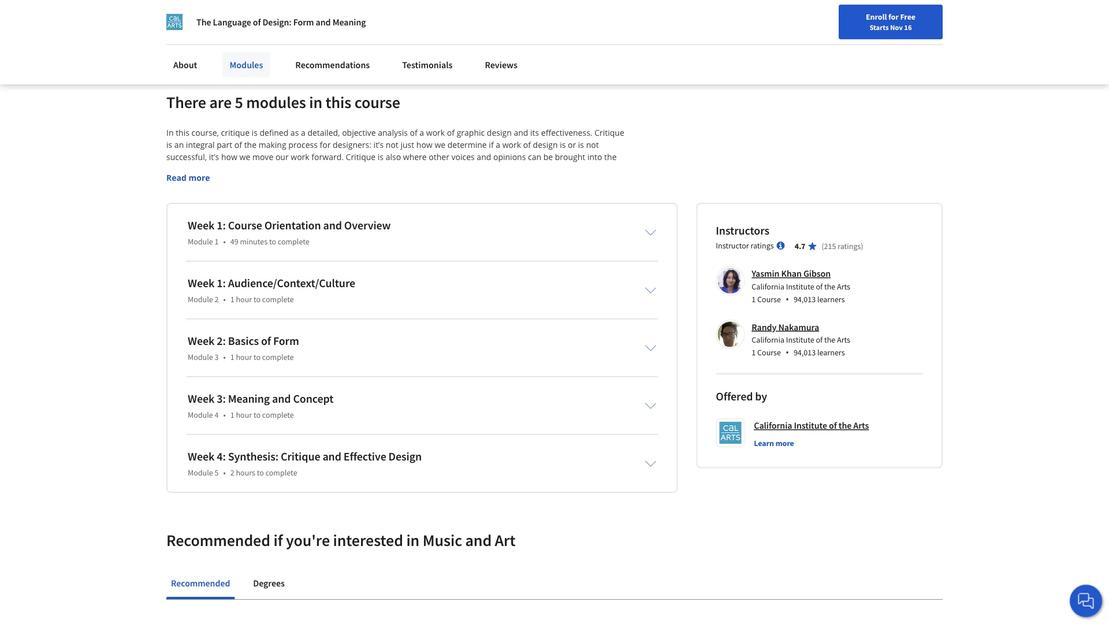Task type: describe. For each thing, give the bounding box(es) containing it.
be
[[544, 152, 553, 162]]

audience/context/culture
[[228, 276, 355, 290]]

1 horizontal spatial it's
[[374, 139, 384, 150]]

part
[[217, 139, 232, 150]]

4.7
[[795, 241, 806, 251]]

can
[[528, 152, 541, 162]]

performance
[[325, 20, 375, 32]]

)
[[861, 241, 864, 251]]

in for interested
[[406, 530, 420, 551]]

just
[[401, 139, 414, 150]]

art
[[495, 530, 516, 551]]

• inside week 3: meaning and concept module 4 • 1 hour to complete
[[223, 410, 226, 420]]

(
[[822, 241, 824, 251]]

49
[[230, 236, 238, 247]]

1 horizontal spatial design
[[487, 127, 512, 138]]

it
[[210, 20, 216, 32]]

of inside randy nakamura california institute of the arts 1 course • 94,013 learners
[[816, 335, 823, 345]]

2 vertical spatial arts
[[854, 420, 869, 431]]

0 vertical spatial how
[[417, 139, 433, 150]]

randy nakamura california institute of the arts 1 course • 94,013 learners
[[752, 321, 851, 359]]

1 vertical spatial we
[[240, 152, 250, 162]]

week for week 2: basics of form
[[188, 334, 215, 348]]

course inside 'week 1: course orientation and overview module 1 • 49 minutes to complete'
[[228, 218, 262, 233]]

in this course, critique is defined as a detailed, objective analysis of a work of graphic design and its effectiveness. critique is an integral part of the making process for designers: it's not just how we determine if a work of design is or is not successful, it's how we move our work forward. critique is also where other voices and opinions can be brought into the design process. read more
[[166, 127, 627, 183]]

more inside in this course, critique is defined as a detailed, objective analysis of a work of graphic design and its effectiveness. critique is an integral part of the making process for designers: it's not just how we determine if a work of design is or is not successful, it's how we move our work forward. critique is also where other voices and opinions can be brought into the design process. read more
[[189, 172, 210, 183]]

recommendations
[[295, 59, 370, 70]]

offered
[[716, 389, 753, 404]]

week 4: synthesis: critique and effective design module 5 • 2 hours to complete
[[188, 449, 422, 478]]

english button
[[867, 0, 937, 38]]

1 inside week 3: meaning and concept module 4 • 1 hour to complete
[[230, 410, 234, 420]]

1 vertical spatial your
[[306, 20, 323, 32]]

opinions
[[493, 152, 526, 162]]

this for share
[[203, 6, 218, 18]]

learn more
[[754, 438, 794, 448]]

are
[[209, 92, 232, 113]]

determine
[[448, 139, 487, 150]]

its
[[530, 127, 539, 138]]

california inside randy nakamura california institute of the arts 1 course • 94,013 learners
[[752, 335, 785, 345]]

2 inside the week 1: audience/context/culture module 2 • 1 hour to complete
[[215, 294, 219, 305]]

of inside week 2: basics of form module 3 • 1 hour to complete
[[261, 334, 271, 348]]

and inside 'week 1: course orientation and overview module 1 • 49 minutes to complete'
[[323, 218, 342, 233]]

about link
[[166, 52, 204, 77]]

2 vertical spatial institute
[[794, 420, 827, 431]]

and inside week 3: meaning and concept module 4 • 1 hour to complete
[[272, 392, 291, 406]]

course
[[355, 92, 400, 113]]

to inside week 4: synthesis: critique and effective design module 5 • 2 hours to complete
[[257, 468, 264, 478]]

gibson
[[804, 268, 831, 280]]

3
[[215, 352, 219, 362]]

modules
[[230, 59, 263, 70]]

• inside yasmin khan gibson california institute of the arts 1 course • 94,013 learners
[[786, 293, 789, 305]]

week for week 3: meaning and concept
[[188, 392, 215, 406]]

integral
[[186, 139, 215, 150]]

hour for meaning
[[236, 410, 252, 420]]

recommendations link
[[289, 52, 377, 77]]

instructors
[[716, 223, 770, 238]]

week for week 1: course orientation and overview
[[188, 218, 215, 233]]

1 horizontal spatial a
[[420, 127, 424, 138]]

designers:
[[333, 139, 372, 150]]

recommended if you're interested in music and art
[[166, 530, 516, 551]]

week for week 4: synthesis: critique and effective design
[[188, 449, 215, 464]]

nakamura
[[779, 321, 819, 333]]

complete inside week 4: synthesis: critique and effective design module 5 • 2 hours to complete
[[266, 468, 297, 478]]

week 1: course orientation and overview module 1 • 49 minutes to complete
[[188, 218, 391, 247]]

16
[[904, 23, 912, 32]]

1 horizontal spatial ratings
[[838, 241, 861, 251]]

social
[[229, 20, 252, 32]]

process.
[[193, 164, 225, 175]]

design
[[389, 449, 422, 464]]

instructor
[[716, 241, 749, 251]]

more inside button
[[776, 438, 794, 448]]

the inside california institute of the arts link
[[839, 420, 852, 431]]

course inside yasmin khan gibson california institute of the arts 1 course • 94,013 learners
[[758, 294, 781, 304]]

recommended for recommended if you're interested in music and art
[[166, 530, 270, 551]]

( 215 ratings )
[[822, 241, 864, 251]]

in inside add this credential to your linkedin profile, resume, or cv share it on social media and in your performance review
[[297, 20, 304, 32]]

2 not from the left
[[586, 139, 599, 150]]

2 horizontal spatial this
[[326, 92, 351, 113]]

our
[[276, 152, 289, 162]]

0 horizontal spatial work
[[291, 152, 310, 162]]

graphic
[[457, 127, 485, 138]]

4:
[[217, 449, 226, 464]]

defined
[[260, 127, 288, 138]]

voices
[[452, 152, 475, 162]]

reviews
[[485, 59, 518, 70]]

or inside in this course, critique is defined as a detailed, objective analysis of a work of graphic design and its effectiveness. critique is an integral part of the making process for designers: it's not just how we determine if a work of design is or is not successful, it's how we move our work forward. critique is also where other voices and opinions can be brought into the design process. read more
[[568, 139, 576, 150]]

of inside yasmin khan gibson california institute of the arts 1 course • 94,013 learners
[[816, 281, 823, 292]]

0 vertical spatial critique
[[595, 127, 625, 138]]

0 horizontal spatial ratings
[[751, 241, 774, 251]]

week 2: basics of form module 3 • 1 hour to complete
[[188, 334, 299, 362]]

course,
[[192, 127, 219, 138]]

94,013 inside yasmin khan gibson california institute of the arts 1 course • 94,013 learners
[[794, 294, 816, 304]]

critique inside week 4: synthesis: critique and effective design module 5 • 2 hours to complete
[[281, 449, 320, 464]]

into
[[588, 152, 602, 162]]

show notifications image
[[953, 14, 967, 28]]

in for modules
[[309, 92, 322, 113]]

0 vertical spatial 5
[[235, 92, 243, 113]]

credential
[[219, 6, 258, 18]]

recommendation tabs tab list
[[166, 569, 943, 599]]

effectiveness.
[[541, 127, 593, 138]]

other
[[429, 152, 449, 162]]

yasmin khan gibson image
[[718, 268, 743, 294]]

hour inside the week 1: audience/context/culture module 2 • 1 hour to complete
[[236, 294, 252, 305]]

if inside in this course, critique is defined as a detailed, objective analysis of a work of graphic design and its effectiveness. critique is an integral part of the making process for designers: it's not just how we determine if a work of design is or is not successful, it's how we move our work forward. critique is also where other voices and opinions can be brought into the design process. read more
[[489, 139, 494, 150]]

critique
[[221, 127, 250, 138]]

1 inside the week 1: audience/context/culture module 2 • 1 hour to complete
[[230, 294, 234, 305]]

meaning inside week 3: meaning and concept module 4 • 1 hour to complete
[[228, 392, 270, 406]]

concept
[[293, 392, 334, 406]]

module inside 'week 1: course orientation and overview module 1 • 49 minutes to complete'
[[188, 236, 213, 247]]

hour for basics
[[236, 352, 252, 362]]

collection element
[[166, 600, 943, 624]]

interested
[[333, 530, 403, 551]]

profile,
[[325, 6, 352, 18]]

review
[[377, 20, 402, 32]]

1 vertical spatial work
[[503, 139, 521, 150]]

or inside add this credential to your linkedin profile, resume, or cv share it on social media and in your performance review
[[387, 6, 395, 18]]

nov
[[890, 23, 903, 32]]

1: for audience/context/culture
[[217, 276, 226, 290]]

yasmin khan gibson link
[[752, 268, 831, 280]]

resume,
[[354, 6, 385, 18]]

basics
[[228, 334, 259, 348]]

overview
[[344, 218, 391, 233]]

learn
[[754, 438, 774, 448]]

learn more button
[[754, 437, 794, 449]]

3:
[[217, 392, 226, 406]]

1 inside randy nakamura california institute of the arts 1 course • 94,013 learners
[[752, 347, 756, 358]]

share
[[186, 20, 208, 32]]

about
[[173, 59, 197, 70]]



Task type: locate. For each thing, give the bounding box(es) containing it.
a up where
[[420, 127, 424, 138]]

the
[[244, 139, 257, 150], [604, 152, 617, 162], [825, 281, 836, 292], [825, 335, 836, 345], [839, 420, 852, 431]]

meaning right 3:
[[228, 392, 270, 406]]

1 horizontal spatial 2
[[230, 468, 234, 478]]

media
[[254, 20, 278, 32]]

• down 4:
[[223, 468, 226, 478]]

design up 'opinions'
[[487, 127, 512, 138]]

we
[[435, 139, 446, 150], [240, 152, 250, 162]]

94,013 down the nakamura
[[794, 347, 816, 358]]

1 horizontal spatial if
[[489, 139, 494, 150]]

institute down the nakamura
[[786, 335, 815, 345]]

ratings down "instructors"
[[751, 241, 774, 251]]

2 vertical spatial california
[[754, 420, 792, 431]]

it's
[[374, 139, 384, 150], [209, 152, 219, 162]]

design down successful,
[[166, 164, 191, 175]]

• inside week 2: basics of form module 3 • 1 hour to complete
[[223, 352, 226, 362]]

0 horizontal spatial for
[[320, 139, 331, 150]]

in up detailed,
[[309, 92, 322, 113]]

hour up basics
[[236, 294, 252, 305]]

1 94,013 from the top
[[794, 294, 816, 304]]

the inside yasmin khan gibson california institute of the arts 1 course • 94,013 learners
[[825, 281, 836, 292]]

0 vertical spatial we
[[435, 139, 446, 150]]

2 horizontal spatial a
[[496, 139, 500, 150]]

to inside the week 1: audience/context/culture module 2 • 1 hour to complete
[[254, 294, 261, 305]]

this inside add this credential to your linkedin profile, resume, or cv share it on social media and in your performance review
[[203, 6, 218, 18]]

form for design:
[[293, 16, 314, 28]]

also
[[386, 152, 401, 162]]

1 horizontal spatial how
[[417, 139, 433, 150]]

recommended button
[[166, 569, 235, 597]]

for inside in this course, critique is defined as a detailed, objective analysis of a work of graphic design and its effectiveness. critique is an integral part of the making process for designers: it's not just how we determine if a work of design is or is not successful, it's how we move our work forward. critique is also where other voices and opinions can be brought into the design process. read more
[[320, 139, 331, 150]]

2 vertical spatial in
[[406, 530, 420, 551]]

1 vertical spatial 2
[[230, 468, 234, 478]]

critique right synthesis:
[[281, 449, 320, 464]]

in left music
[[406, 530, 420, 551]]

2 left hours
[[230, 468, 234, 478]]

in
[[166, 127, 174, 138]]

california
[[752, 281, 785, 292], [752, 335, 785, 345], [754, 420, 792, 431]]

to right minutes
[[269, 236, 276, 247]]

course down randy
[[758, 347, 781, 358]]

1 horizontal spatial work
[[426, 127, 445, 138]]

0 vertical spatial course
[[228, 218, 262, 233]]

we up other
[[435, 139, 446, 150]]

work down process
[[291, 152, 310, 162]]

1 vertical spatial this
[[326, 92, 351, 113]]

learners
[[818, 294, 845, 304], [818, 347, 845, 358]]

1 vertical spatial 94,013
[[794, 347, 816, 358]]

0 vertical spatial 2
[[215, 294, 219, 305]]

1 1: from the top
[[217, 218, 226, 233]]

0 vertical spatial hour
[[236, 294, 252, 305]]

not up into
[[586, 139, 599, 150]]

course up minutes
[[228, 218, 262, 233]]

english
[[888, 13, 916, 25]]

language
[[213, 16, 251, 28]]

1 inside week 2: basics of form module 3 • 1 hour to complete
[[230, 352, 234, 362]]

complete up week 3: meaning and concept module 4 • 1 hour to complete
[[262, 352, 294, 362]]

0 horizontal spatial how
[[221, 152, 237, 162]]

this inside in this course, critique is defined as a detailed, objective analysis of a work of graphic design and its effectiveness. critique is an integral part of the making process for designers: it's not just how we determine if a work of design is or is not successful, it's how we move our work forward. critique is also where other voices and opinions can be brought into the design process. read more
[[176, 127, 189, 138]]

chat with us image
[[1077, 592, 1096, 610]]

for up nov in the top of the page
[[889, 12, 899, 22]]

complete down concept
[[262, 410, 294, 420]]

2 vertical spatial this
[[176, 127, 189, 138]]

offered by
[[716, 389, 767, 404]]

2
[[215, 294, 219, 305], [230, 468, 234, 478]]

degrees
[[253, 577, 285, 589]]

recommended inside button
[[171, 577, 230, 589]]

synthesis:
[[228, 449, 279, 464]]

enroll
[[866, 12, 887, 22]]

• inside the week 1: audience/context/culture module 2 • 1 hour to complete
[[223, 294, 226, 305]]

or
[[387, 6, 395, 18], [568, 139, 576, 150]]

1 vertical spatial how
[[221, 152, 237, 162]]

1 horizontal spatial critique
[[346, 152, 376, 162]]

2 up 2:
[[215, 294, 219, 305]]

2 94,013 from the top
[[794, 347, 816, 358]]

0 vertical spatial recommended
[[166, 530, 270, 551]]

learners down the nakamura
[[818, 347, 845, 358]]

week inside week 3: meaning and concept module 4 • 1 hour to complete
[[188, 392, 215, 406]]

degrees button
[[249, 569, 289, 597]]

• down yasmin khan gibson link
[[786, 293, 789, 305]]

it's up process.
[[209, 152, 219, 162]]

how up where
[[417, 139, 433, 150]]

1 down "yasmin"
[[752, 294, 756, 304]]

is right critique
[[252, 127, 258, 138]]

1 vertical spatial critique
[[346, 152, 376, 162]]

to down basics
[[254, 352, 261, 362]]

work up 'opinions'
[[503, 139, 521, 150]]

2 learners from the top
[[818, 347, 845, 358]]

module inside week 2: basics of form module 3 • 1 hour to complete
[[188, 352, 213, 362]]

design:
[[263, 16, 292, 28]]

0 vertical spatial in
[[297, 20, 304, 32]]

this up it
[[203, 6, 218, 18]]

2 week from the top
[[188, 276, 215, 290]]

1: inside the week 1: audience/context/culture module 2 • 1 hour to complete
[[217, 276, 226, 290]]

0 vertical spatial 1:
[[217, 218, 226, 233]]

is down the effectiveness. on the top
[[560, 139, 566, 150]]

4
[[215, 410, 219, 420]]

this for analysis
[[176, 127, 189, 138]]

0 vertical spatial learners
[[818, 294, 845, 304]]

1 vertical spatial meaning
[[228, 392, 270, 406]]

week 1: audience/context/culture module 2 • 1 hour to complete
[[188, 276, 355, 305]]

course down "yasmin"
[[758, 294, 781, 304]]

1 not from the left
[[386, 139, 399, 150]]

94,013 inside randy nakamura california institute of the arts 1 course • 94,013 learners
[[794, 347, 816, 358]]

complete inside week 3: meaning and concept module 4 • 1 hour to complete
[[262, 410, 294, 420]]

as
[[291, 127, 299, 138]]

orientation
[[264, 218, 321, 233]]

1 down randy
[[752, 347, 756, 358]]

0 vertical spatial 94,013
[[794, 294, 816, 304]]

add
[[186, 6, 201, 18]]

testimonials link
[[395, 52, 460, 77]]

2 inside week 4: synthesis: critique and effective design module 5 • 2 hours to complete
[[230, 468, 234, 478]]

4 module from the top
[[188, 410, 213, 420]]

week inside the week 1: audience/context/culture module 2 • 1 hour to complete
[[188, 276, 215, 290]]

0 horizontal spatial critique
[[281, 449, 320, 464]]

3 week from the top
[[188, 334, 215, 348]]

not
[[386, 139, 399, 150], [586, 139, 599, 150]]

shopping cart: 1 item image
[[839, 9, 861, 27]]

1 vertical spatial recommended
[[171, 577, 230, 589]]

5 week from the top
[[188, 449, 215, 464]]

testimonials
[[402, 59, 453, 70]]

week 3: meaning and concept module 4 • 1 hour to complete
[[188, 392, 334, 420]]

0 vertical spatial it's
[[374, 139, 384, 150]]

or up brought
[[568, 139, 576, 150]]

hours
[[236, 468, 255, 478]]

1 week from the top
[[188, 218, 215, 233]]

where
[[403, 152, 427, 162]]

0 vertical spatial institute
[[786, 281, 815, 292]]

0 vertical spatial this
[[203, 6, 218, 18]]

1 vertical spatial if
[[274, 530, 283, 551]]

1 vertical spatial california
[[752, 335, 785, 345]]

3 hour from the top
[[236, 410, 252, 420]]

work up other
[[426, 127, 445, 138]]

complete inside week 2: basics of form module 3 • 1 hour to complete
[[262, 352, 294, 362]]

5 right are
[[235, 92, 243, 113]]

1 vertical spatial 5
[[215, 468, 219, 478]]

read
[[166, 172, 187, 183]]

2 vertical spatial hour
[[236, 410, 252, 420]]

brought
[[555, 152, 586, 162]]

course inside randy nakamura california institute of the arts 1 course • 94,013 learners
[[758, 347, 781, 358]]

for inside enroll for free starts nov 16
[[889, 12, 899, 22]]

california institute of the arts link
[[754, 418, 869, 433]]

complete down orientation at the top left
[[278, 236, 310, 247]]

1 vertical spatial design
[[533, 139, 558, 150]]

0 horizontal spatial more
[[189, 172, 210, 183]]

california down "yasmin"
[[752, 281, 785, 292]]

california down randy
[[752, 335, 785, 345]]

design
[[487, 127, 512, 138], [533, 139, 558, 150], [166, 164, 191, 175]]

to inside week 2: basics of form module 3 • 1 hour to complete
[[254, 352, 261, 362]]

• inside randy nakamura california institute of the arts 1 course • 94,013 learners
[[786, 346, 789, 359]]

coursera career certificate image
[[725, 0, 917, 67]]

we left move
[[240, 152, 250, 162]]

free
[[900, 12, 916, 22]]

california institute of the arts image
[[166, 14, 183, 30]]

is up brought
[[578, 139, 584, 150]]

meaning left review
[[333, 16, 366, 28]]

week
[[188, 218, 215, 233], [188, 276, 215, 290], [188, 334, 215, 348], [188, 392, 215, 406], [188, 449, 215, 464]]

1 horizontal spatial or
[[568, 139, 576, 150]]

3 module from the top
[[188, 352, 213, 362]]

an
[[174, 139, 184, 150]]

institute inside randy nakamura california institute of the arts 1 course • 94,013 learners
[[786, 335, 815, 345]]

learners inside yasmin khan gibson california institute of the arts 1 course • 94,013 learners
[[818, 294, 845, 304]]

2 1: from the top
[[217, 276, 226, 290]]

on
[[217, 20, 228, 32]]

institute up learn more button
[[794, 420, 827, 431]]

making
[[259, 139, 286, 150]]

enroll for free starts nov 16
[[866, 12, 916, 32]]

1 vertical spatial institute
[[786, 335, 815, 345]]

1 up basics
[[230, 294, 234, 305]]

form right basics
[[273, 334, 299, 348]]

week for week 1: audience/context/culture
[[188, 276, 215, 290]]

hour down basics
[[236, 352, 252, 362]]

to inside week 3: meaning and concept module 4 • 1 hour to complete
[[254, 410, 261, 420]]

forward.
[[312, 152, 344, 162]]

1 horizontal spatial we
[[435, 139, 446, 150]]

work
[[426, 127, 445, 138], [503, 139, 521, 150], [291, 152, 310, 162]]

complete down synthesis:
[[266, 468, 297, 478]]

2 hour from the top
[[236, 352, 252, 362]]

complete inside 'week 1: course orientation and overview module 1 • 49 minutes to complete'
[[278, 236, 310, 247]]

0 horizontal spatial 2
[[215, 294, 219, 305]]

94,013 down gibson
[[794, 294, 816, 304]]

1 inside 'week 1: course orientation and overview module 1 • 49 minutes to complete'
[[215, 236, 219, 247]]

hour inside week 3: meaning and concept module 4 • 1 hour to complete
[[236, 410, 252, 420]]

0 vertical spatial meaning
[[333, 16, 366, 28]]

1 left 49
[[215, 236, 219, 247]]

0 horizontal spatial meaning
[[228, 392, 270, 406]]

a up 'opinions'
[[496, 139, 500, 150]]

5 module from the top
[[188, 468, 213, 478]]

1: for course
[[217, 218, 226, 233]]

1 horizontal spatial in
[[309, 92, 322, 113]]

1 vertical spatial more
[[776, 438, 794, 448]]

1 vertical spatial in
[[309, 92, 322, 113]]

form right design:
[[293, 16, 314, 28]]

• down randy nakamura link
[[786, 346, 789, 359]]

1 horizontal spatial meaning
[[333, 16, 366, 28]]

0 vertical spatial for
[[889, 12, 899, 22]]

2 horizontal spatial work
[[503, 139, 521, 150]]

arts inside randy nakamura california institute of the arts 1 course • 94,013 learners
[[837, 335, 851, 345]]

recommended for recommended
[[171, 577, 230, 589]]

0 horizontal spatial a
[[301, 127, 306, 138]]

institute down khan
[[786, 281, 815, 292]]

starts
[[870, 23, 889, 32]]

to up media
[[260, 6, 268, 18]]

2 module from the top
[[188, 294, 213, 305]]

None search field
[[165, 7, 442, 30]]

2 horizontal spatial design
[[533, 139, 558, 150]]

learners inside randy nakamura california institute of the arts 1 course • 94,013 learners
[[818, 347, 845, 358]]

to inside add this credential to your linkedin profile, resume, or cv share it on social media and in your performance review
[[260, 6, 268, 18]]

1 horizontal spatial for
[[889, 12, 899, 22]]

how down "part" on the top of the page
[[221, 152, 237, 162]]

1 horizontal spatial 5
[[235, 92, 243, 113]]

week inside week 4: synthesis: critique and effective design module 5 • 2 hours to complete
[[188, 449, 215, 464]]

1 right 4
[[230, 410, 234, 420]]

0 vertical spatial work
[[426, 127, 445, 138]]

if up 'opinions'
[[489, 139, 494, 150]]

1 vertical spatial or
[[568, 139, 576, 150]]

arts inside yasmin khan gibson california institute of the arts 1 course • 94,013 learners
[[837, 281, 851, 292]]

0 vertical spatial or
[[387, 6, 395, 18]]

0 horizontal spatial it's
[[209, 152, 219, 162]]

0 horizontal spatial your
[[270, 6, 288, 18]]

complete down audience/context/culture
[[262, 294, 294, 305]]

california up learn more
[[754, 420, 792, 431]]

1 horizontal spatial more
[[776, 438, 794, 448]]

successful,
[[166, 152, 207, 162]]

0 vertical spatial your
[[270, 6, 288, 18]]

1 hour from the top
[[236, 294, 252, 305]]

add this credential to your linkedin profile, resume, or cv share it on social media and in your performance review
[[186, 6, 407, 32]]

4 week from the top
[[188, 392, 215, 406]]

0 horizontal spatial design
[[166, 164, 191, 175]]

more right read
[[189, 172, 210, 183]]

1 vertical spatial hour
[[236, 352, 252, 362]]

week inside 'week 1: course orientation and overview module 1 • 49 minutes to complete'
[[188, 218, 215, 233]]

2:
[[217, 334, 226, 348]]

randy nakamura image
[[718, 322, 743, 347]]

your down linkedin
[[306, 20, 323, 32]]

reviews link
[[478, 52, 525, 77]]

a
[[301, 127, 306, 138], [420, 127, 424, 138], [496, 139, 500, 150]]

1: inside 'week 1: course orientation and overview module 1 • 49 minutes to complete'
[[217, 218, 226, 233]]

yasmin khan gibson california institute of the arts 1 course • 94,013 learners
[[752, 268, 851, 305]]

0 horizontal spatial we
[[240, 152, 250, 162]]

• inside week 4: synthesis: critique and effective design module 5 • 2 hours to complete
[[223, 468, 226, 478]]

0 horizontal spatial 5
[[215, 468, 219, 478]]

• right 4
[[223, 410, 226, 420]]

recommended
[[166, 530, 270, 551], [171, 577, 230, 589]]

1 module from the top
[[188, 236, 213, 247]]

california inside yasmin khan gibson california institute of the arts 1 course • 94,013 learners
[[752, 281, 785, 292]]

more
[[189, 172, 210, 183], [776, 438, 794, 448]]

this right in
[[176, 127, 189, 138]]

critique up into
[[595, 127, 625, 138]]

215
[[824, 241, 836, 251]]

module inside the week 1: audience/context/culture module 2 • 1 hour to complete
[[188, 294, 213, 305]]

it's down analysis
[[374, 139, 384, 150]]

learners down gibson
[[818, 294, 845, 304]]

linkedin
[[290, 6, 323, 18]]

if left you're
[[274, 530, 283, 551]]

your up media
[[270, 6, 288, 18]]

is left also on the left of the page
[[378, 152, 384, 162]]

to inside 'week 1: course orientation and overview module 1 • 49 minutes to complete'
[[269, 236, 276, 247]]

2 horizontal spatial critique
[[595, 127, 625, 138]]

to right hours
[[257, 468, 264, 478]]

0 horizontal spatial or
[[387, 6, 395, 18]]

in down linkedin
[[297, 20, 304, 32]]

complete inside the week 1: audience/context/culture module 2 • 1 hour to complete
[[262, 294, 294, 305]]

1 horizontal spatial this
[[203, 6, 218, 18]]

modules link
[[223, 52, 270, 77]]

music
[[423, 530, 462, 551]]

ratings
[[751, 241, 774, 251], [838, 241, 861, 251]]

for down detailed,
[[320, 139, 331, 150]]

form
[[293, 16, 314, 28], [273, 334, 299, 348]]

5 down 4:
[[215, 468, 219, 478]]

1 vertical spatial for
[[320, 139, 331, 150]]

ratings right 215
[[838, 241, 861, 251]]

0 vertical spatial form
[[293, 16, 314, 28]]

2 horizontal spatial in
[[406, 530, 420, 551]]

hour right 4
[[236, 410, 252, 420]]

0 vertical spatial california
[[752, 281, 785, 292]]

module inside week 4: synthesis: critique and effective design module 5 • 2 hours to complete
[[188, 468, 213, 478]]

1 learners from the top
[[818, 294, 845, 304]]

if
[[489, 139, 494, 150], [274, 530, 283, 551]]

and inside week 4: synthesis: critique and effective design module 5 • 2 hours to complete
[[323, 449, 341, 464]]

of
[[253, 16, 261, 28], [410, 127, 418, 138], [447, 127, 455, 138], [234, 139, 242, 150], [523, 139, 531, 150], [816, 281, 823, 292], [261, 334, 271, 348], [816, 335, 823, 345], [829, 420, 837, 431]]

cv
[[397, 6, 407, 18]]

module inside week 3: meaning and concept module 4 • 1 hour to complete
[[188, 410, 213, 420]]

the inside randy nakamura california institute of the arts 1 course • 94,013 learners
[[825, 335, 836, 345]]

and
[[316, 16, 331, 28], [280, 20, 295, 32], [514, 127, 528, 138], [477, 152, 491, 162], [323, 218, 342, 233], [272, 392, 291, 406], [323, 449, 341, 464], [465, 530, 492, 551]]

1 vertical spatial it's
[[209, 152, 219, 162]]

1 horizontal spatial your
[[306, 20, 323, 32]]

week inside week 2: basics of form module 3 • 1 hour to complete
[[188, 334, 215, 348]]

0 vertical spatial if
[[489, 139, 494, 150]]

more right learn on the bottom right of the page
[[776, 438, 794, 448]]

critique down designers:
[[346, 152, 376, 162]]

this up detailed,
[[326, 92, 351, 113]]

0 horizontal spatial if
[[274, 530, 283, 551]]

to right 4
[[254, 410, 261, 420]]

0 vertical spatial design
[[487, 127, 512, 138]]

form inside week 2: basics of form module 3 • 1 hour to complete
[[273, 334, 299, 348]]

0 horizontal spatial not
[[386, 139, 399, 150]]

to down audience/context/culture
[[254, 294, 261, 305]]

instructor ratings
[[716, 241, 774, 251]]

the language of design: form and meaning
[[196, 16, 366, 28]]

1 vertical spatial form
[[273, 334, 299, 348]]

2 vertical spatial design
[[166, 164, 191, 175]]

2 vertical spatial course
[[758, 347, 781, 358]]

• left 49
[[223, 236, 226, 247]]

form for of
[[273, 334, 299, 348]]

0 horizontal spatial this
[[176, 127, 189, 138]]

hour
[[236, 294, 252, 305], [236, 352, 252, 362], [236, 410, 252, 420]]

complete
[[278, 236, 310, 247], [262, 294, 294, 305], [262, 352, 294, 362], [262, 410, 294, 420], [266, 468, 297, 478]]

and inside add this credential to your linkedin profile, resume, or cv share it on social media and in your performance review
[[280, 20, 295, 32]]

institute inside yasmin khan gibson california institute of the arts 1 course • 94,013 learners
[[786, 281, 815, 292]]

1 vertical spatial 1:
[[217, 276, 226, 290]]

not down analysis
[[386, 139, 399, 150]]

1 right 3
[[230, 352, 234, 362]]

there
[[166, 92, 206, 113]]

• up 2:
[[223, 294, 226, 305]]

a right as
[[301, 127, 306, 138]]

yasmin
[[752, 268, 780, 280]]

1 vertical spatial learners
[[818, 347, 845, 358]]

2 vertical spatial work
[[291, 152, 310, 162]]

1 vertical spatial course
[[758, 294, 781, 304]]

by
[[755, 389, 767, 404]]

detailed,
[[308, 127, 340, 138]]

• inside 'week 1: course orientation and overview module 1 • 49 minutes to complete'
[[223, 236, 226, 247]]

5
[[235, 92, 243, 113], [215, 468, 219, 478]]

or left cv
[[387, 6, 395, 18]]

design up be
[[533, 139, 558, 150]]

• right 3
[[223, 352, 226, 362]]

1 vertical spatial arts
[[837, 335, 851, 345]]

0 horizontal spatial in
[[297, 20, 304, 32]]

0 vertical spatial more
[[189, 172, 210, 183]]

khan
[[782, 268, 802, 280]]

analysis
[[378, 127, 408, 138]]

hour inside week 2: basics of form module 3 • 1 hour to complete
[[236, 352, 252, 362]]

1 inside yasmin khan gibson california institute of the arts 1 course • 94,013 learners
[[752, 294, 756, 304]]

•
[[223, 236, 226, 247], [786, 293, 789, 305], [223, 294, 226, 305], [786, 346, 789, 359], [223, 352, 226, 362], [223, 410, 226, 420], [223, 468, 226, 478]]

is left an
[[166, 139, 172, 150]]

5 inside week 4: synthesis: critique and effective design module 5 • 2 hours to complete
[[215, 468, 219, 478]]



Task type: vqa. For each thing, say whether or not it's contained in the screenshot.


